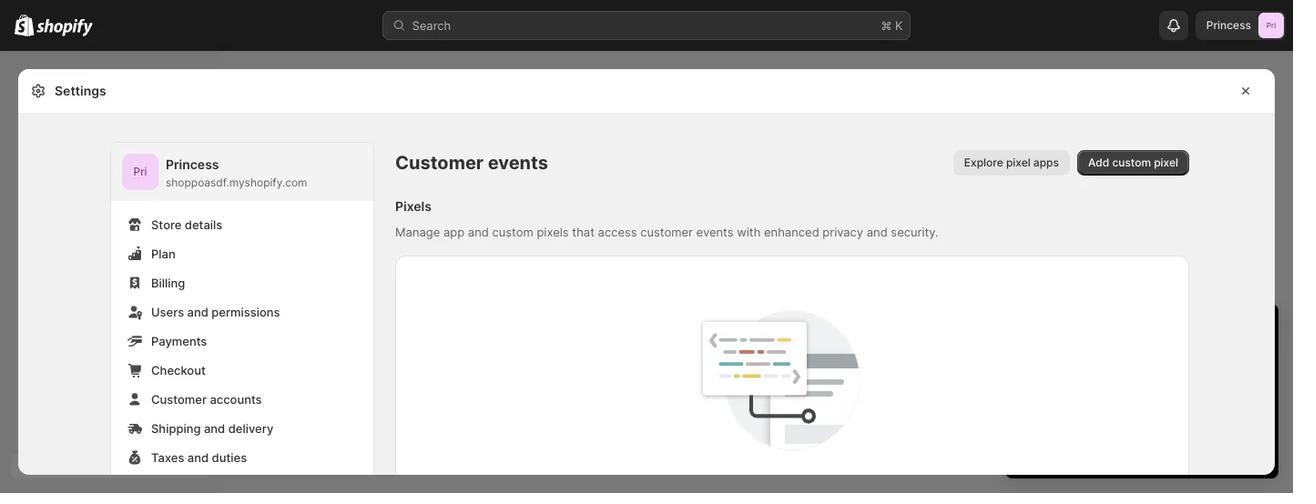 Task type: describe. For each thing, give the bounding box(es) containing it.
and left "add"
[[1107, 408, 1128, 422]]

bonus
[[1156, 408, 1190, 422]]

and right taxes
[[187, 451, 209, 465]]

add custom pixel
[[1088, 156, 1179, 169]]

shopify image
[[15, 14, 34, 36]]

shipping and delivery link
[[122, 416, 363, 442]]

your inside switch to a paid plan and get: first 3 months for $1/month to customize your online store and add bonus features
[[1231, 390, 1256, 404]]

shoppoasdf.myshopify.com
[[166, 176, 307, 189]]

payments
[[151, 334, 207, 348]]

pri button
[[122, 154, 158, 190]]

store
[[151, 218, 182, 232]]

princess for princess shoppoasdf.myshopify.com
[[166, 157, 219, 173]]

customer accounts link
[[122, 387, 363, 413]]

k
[[895, 18, 903, 32]]

customer
[[641, 225, 693, 239]]

store
[[1075, 408, 1104, 422]]

and down customer accounts
[[204, 422, 225, 436]]

users and permissions
[[151, 305, 280, 319]]

pixel inside explore pixel apps link
[[1006, 156, 1031, 169]]

day
[[1037, 320, 1069, 342]]

princess shoppoasdf.myshopify.com
[[166, 157, 307, 189]]

privacy
[[823, 225, 864, 239]]

shipping
[[151, 422, 201, 436]]

princess for princess
[[1207, 19, 1252, 32]]

1
[[1024, 320, 1032, 342]]

0 horizontal spatial to
[[1065, 353, 1076, 368]]

pixels
[[395, 199, 432, 215]]

pixel inside add custom pixel button
[[1154, 156, 1179, 169]]

switch to a paid plan and get: first 3 months for $1/month to customize your online store and add bonus features
[[1024, 353, 1256, 422]]

princess image
[[122, 154, 158, 190]]

for
[[1120, 372, 1135, 386]]

customer for customer events
[[395, 152, 484, 174]]

checkout
[[151, 363, 206, 378]]

and right app at the top left of page
[[468, 225, 489, 239]]

left
[[1074, 320, 1102, 342]]

apps
[[1034, 156, 1059, 169]]

1 day left in your trial element
[[1006, 352, 1279, 479]]

users
[[151, 305, 184, 319]]

first
[[1038, 372, 1060, 386]]

taxes and duties
[[151, 451, 247, 465]]

store details link
[[122, 212, 363, 238]]

3
[[1064, 372, 1071, 386]]

features
[[1194, 408, 1240, 422]]

with
[[737, 225, 761, 239]]

switch
[[1024, 353, 1062, 368]]

plan
[[1117, 353, 1141, 368]]

customer events
[[395, 152, 548, 174]]



Task type: locate. For each thing, give the bounding box(es) containing it.
1 horizontal spatial pixel
[[1154, 156, 1179, 169]]

1 horizontal spatial to
[[1156, 390, 1167, 404]]

shop settings menu element
[[111, 143, 373, 494]]

princess image
[[1259, 13, 1284, 38]]

0 horizontal spatial princess
[[166, 157, 219, 173]]

your right in
[[1127, 320, 1165, 342]]

and right the privacy
[[867, 225, 888, 239]]

events left with
[[696, 225, 734, 239]]

customer inside shop settings menu element
[[151, 393, 207, 407]]

settings
[[55, 83, 106, 99]]

events up 'pixels'
[[488, 152, 548, 174]]

⌘ k
[[881, 18, 903, 32]]

customer up pixels
[[395, 152, 484, 174]]

paid
[[1090, 353, 1114, 368]]

your
[[1127, 320, 1165, 342], [1231, 390, 1256, 404]]

pixel
[[1006, 156, 1031, 169], [1154, 156, 1179, 169]]

details
[[185, 218, 222, 232]]

customize
[[1170, 390, 1228, 404]]

0 vertical spatial events
[[488, 152, 548, 174]]

store details
[[151, 218, 222, 232]]

0 vertical spatial customer
[[395, 152, 484, 174]]

1 pixel from the left
[[1006, 156, 1031, 169]]

1 vertical spatial customer
[[151, 393, 207, 407]]

your inside dropdown button
[[1127, 320, 1165, 342]]

custom left 'pixels'
[[492, 225, 534, 239]]

1 horizontal spatial customer
[[395, 152, 484, 174]]

princess left princess icon
[[1207, 19, 1252, 32]]

add custom pixel button
[[1077, 150, 1190, 176]]

0 vertical spatial custom
[[1113, 156, 1151, 169]]

billing
[[151, 276, 185, 290]]

princess up shoppoasdf.myshopify.com
[[166, 157, 219, 173]]

0 horizontal spatial custom
[[492, 225, 534, 239]]

1 horizontal spatial princess
[[1207, 19, 1252, 32]]

accounts
[[210, 393, 262, 407]]

princess inside princess shoppoasdf.myshopify.com
[[166, 157, 219, 173]]

in
[[1107, 320, 1122, 342]]

custom
[[1113, 156, 1151, 169], [492, 225, 534, 239]]

2 pixel from the left
[[1154, 156, 1179, 169]]

a
[[1080, 353, 1086, 368]]

taxes and duties link
[[122, 445, 363, 471]]

0 horizontal spatial customer
[[151, 393, 207, 407]]

1 day left in your trial button
[[1006, 304, 1279, 342]]

and right 'users' on the left bottom of page
[[187, 305, 208, 319]]

pixel left the apps
[[1006, 156, 1031, 169]]

explore pixel apps
[[964, 156, 1059, 169]]

access
[[598, 225, 637, 239]]

delivery
[[228, 422, 273, 436]]

1 horizontal spatial events
[[696, 225, 734, 239]]

manage app and custom pixels that access customer events with enhanced privacy and security.
[[395, 225, 939, 239]]

0 vertical spatial your
[[1127, 320, 1165, 342]]

explore pixel apps link
[[954, 150, 1070, 176]]

0 vertical spatial to
[[1065, 353, 1076, 368]]

trial
[[1170, 320, 1203, 342]]

1 horizontal spatial your
[[1231, 390, 1256, 404]]

customer for customer accounts
[[151, 393, 207, 407]]

get:
[[1168, 353, 1190, 368]]

your up features
[[1231, 390, 1256, 404]]

checkout link
[[122, 358, 363, 383]]

that
[[572, 225, 595, 239]]

users and permissions link
[[122, 300, 363, 325]]

billing link
[[122, 271, 363, 296]]

shipping and delivery
[[151, 422, 273, 436]]

0 horizontal spatial your
[[1127, 320, 1165, 342]]

⌘
[[881, 18, 892, 32]]

permissions
[[212, 305, 280, 319]]

customer down checkout
[[151, 393, 207, 407]]

0 horizontal spatial events
[[488, 152, 548, 174]]

add
[[1088, 156, 1110, 169]]

customer
[[395, 152, 484, 174], [151, 393, 207, 407]]

and
[[468, 225, 489, 239], [867, 225, 888, 239], [187, 305, 208, 319], [1144, 353, 1165, 368], [1107, 408, 1128, 422], [204, 422, 225, 436], [187, 451, 209, 465]]

explore
[[964, 156, 1004, 169]]

0 horizontal spatial pixel
[[1006, 156, 1031, 169]]

plan
[[151, 247, 176, 261]]

add
[[1131, 408, 1153, 422]]

enhanced
[[764, 225, 819, 239]]

months
[[1075, 372, 1116, 386]]

1 vertical spatial custom
[[492, 225, 534, 239]]

1 day left in your trial
[[1024, 320, 1203, 342]]

events
[[488, 152, 548, 174], [696, 225, 734, 239]]

custom right add
[[1113, 156, 1151, 169]]

customer accounts
[[151, 393, 262, 407]]

$1/month
[[1139, 372, 1192, 386]]

princess
[[1207, 19, 1252, 32], [166, 157, 219, 173]]

and up $1/month at bottom
[[1144, 353, 1165, 368]]

security.
[[891, 225, 939, 239]]

taxes
[[151, 451, 184, 465]]

to
[[1065, 353, 1076, 368], [1156, 390, 1167, 404]]

1 vertical spatial princess
[[166, 157, 219, 173]]

1 vertical spatial to
[[1156, 390, 1167, 404]]

dialog
[[1282, 69, 1293, 475]]

1 horizontal spatial custom
[[1113, 156, 1151, 169]]

search
[[412, 18, 451, 32]]

app
[[444, 225, 465, 239]]

payments link
[[122, 329, 363, 354]]

pixels
[[537, 225, 569, 239]]

1 vertical spatial events
[[696, 225, 734, 239]]

manage
[[395, 225, 440, 239]]

1 vertical spatial your
[[1231, 390, 1256, 404]]

custom inside add custom pixel button
[[1113, 156, 1151, 169]]

settings dialog
[[18, 69, 1275, 494]]

plan link
[[122, 241, 363, 267]]

duties
[[212, 451, 247, 465]]

online
[[1038, 408, 1072, 422]]

to down $1/month at bottom
[[1156, 390, 1167, 404]]

shopify image
[[37, 19, 93, 37]]

0 vertical spatial princess
[[1207, 19, 1252, 32]]

pixel right add
[[1154, 156, 1179, 169]]

to left a
[[1065, 353, 1076, 368]]



Task type: vqa. For each thing, say whether or not it's contained in the screenshot.
text field
no



